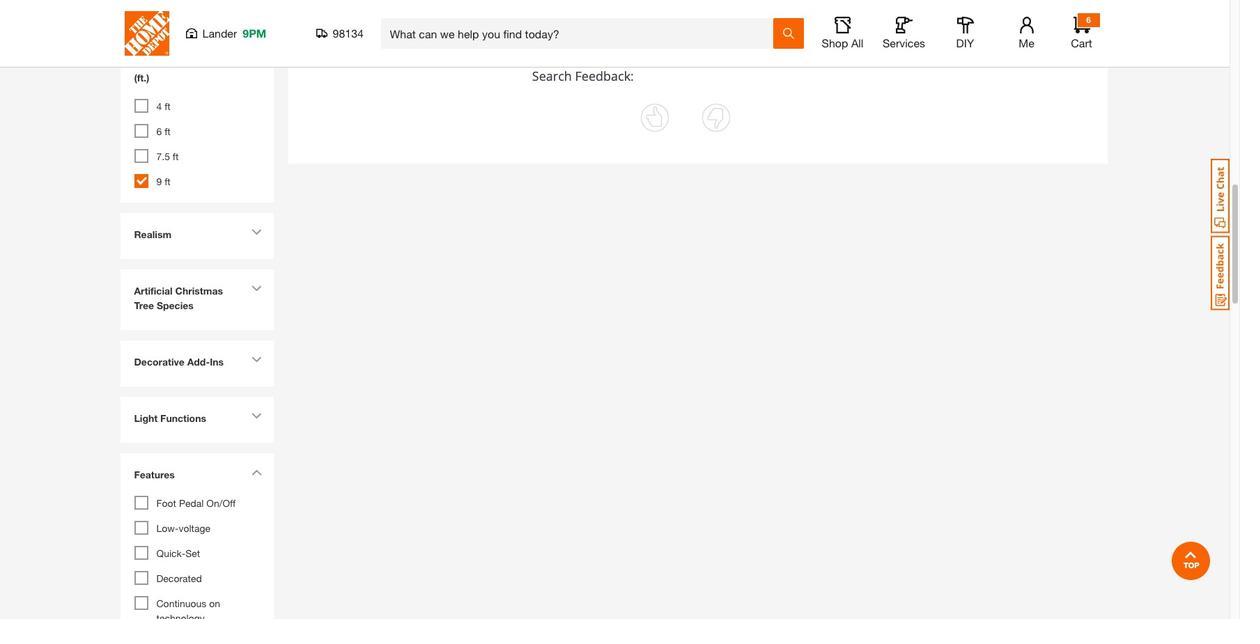 Task type: vqa. For each thing, say whether or not it's contained in the screenshot.
Pickup
no



Task type: describe. For each thing, give the bounding box(es) containing it.
voltage
[[179, 523, 210, 535]]

decorative
[[134, 356, 185, 368]]

add-
[[187, 356, 210, 368]]

cart
[[1071, 36, 1093, 49]]

quick-
[[156, 548, 186, 560]]

7.5 ft
[[156, 151, 179, 162]]

(ft.)
[[134, 72, 149, 84]]

4 ft
[[156, 100, 171, 112]]

artificial tree size (ft.)
[[134, 57, 217, 84]]

shop all
[[822, 36, 864, 49]]

caret icon image for christmas
[[251, 286, 262, 292]]

decorative add-ins link
[[127, 348, 267, 380]]

tree inside artificial tree size (ft.)
[[175, 57, 195, 69]]

$300 - $400 link
[[156, 4, 209, 16]]

low-voltage
[[156, 523, 210, 535]]

artificial christmas tree species link
[[127, 277, 267, 323]]

What can we help you find today? search field
[[390, 19, 773, 48]]

decorative add-ins
[[134, 356, 224, 368]]

me button
[[1005, 17, 1049, 50]]

pedal
[[179, 498, 204, 509]]

realism link
[[127, 220, 267, 252]]

continuous
[[156, 598, 207, 610]]

9 ft link
[[156, 176, 171, 187]]

functions
[[160, 413, 206, 424]]

christmas
[[175, 285, 223, 297]]

decorated link
[[156, 573, 202, 585]]

foot
[[156, 498, 176, 509]]

light functions link
[[127, 404, 267, 436]]

species
[[157, 300, 194, 312]]

realism
[[134, 229, 172, 240]]

$300
[[156, 4, 178, 16]]

artificial for (ft.)
[[134, 57, 173, 69]]

ft for 9 ft
[[165, 176, 171, 187]]

caret icon image for functions
[[251, 413, 262, 420]]

98134 button
[[316, 26, 364, 40]]

lander 9pm
[[202, 26, 267, 40]]

tree inside artificial christmas tree species
[[134, 300, 154, 312]]

foot pedal on/off
[[156, 498, 236, 509]]

artificial for species
[[134, 285, 173, 297]]

live chat image
[[1211, 159, 1230, 233]]

4 ft link
[[156, 100, 171, 112]]

quick-set link
[[156, 548, 200, 560]]

feedback link image
[[1211, 236, 1230, 311]]

caret icon image for add-
[[251, 357, 262, 363]]



Task type: locate. For each thing, give the bounding box(es) containing it.
shop
[[822, 36, 849, 49]]

6
[[1087, 15, 1091, 25], [156, 125, 162, 137]]

$400
[[187, 4, 209, 16]]

the home depot logo image
[[124, 11, 169, 56]]

3 caret icon image from the top
[[251, 357, 262, 363]]

ft for 4 ft
[[165, 100, 171, 112]]

light
[[134, 413, 158, 424]]

decorated
[[156, 573, 202, 585]]

on
[[209, 598, 220, 610]]

2 artificial from the top
[[134, 285, 173, 297]]

tree
[[175, 57, 195, 69], [134, 300, 154, 312]]

services
[[883, 36, 926, 49]]

9
[[156, 176, 162, 187]]

1 vertical spatial tree
[[134, 300, 154, 312]]

features link
[[127, 461, 267, 493]]

caret icon image inside decorative add-ins link
[[251, 357, 262, 363]]

services button
[[882, 17, 927, 50]]

diy button
[[943, 17, 988, 50]]

features
[[134, 469, 175, 481]]

continuous on technology
[[156, 598, 220, 620]]

caret icon image inside light functions link
[[251, 413, 262, 420]]

0 horizontal spatial tree
[[134, 300, 154, 312]]

continuous on technology link
[[156, 598, 220, 620]]

diy
[[957, 36, 975, 49]]

caret icon image
[[251, 229, 262, 236], [251, 286, 262, 292], [251, 357, 262, 363], [251, 413, 262, 420], [251, 470, 262, 476]]

1 horizontal spatial 6
[[1087, 15, 1091, 25]]

ft for 6 ft
[[165, 125, 171, 137]]

artificial inside artificial christmas tree species
[[134, 285, 173, 297]]

6 ft link
[[156, 125, 171, 137]]

1 horizontal spatial tree
[[175, 57, 195, 69]]

1 vertical spatial 6
[[156, 125, 162, 137]]

ft up 7.5 ft link
[[165, 125, 171, 137]]

artificial inside artificial tree size (ft.)
[[134, 57, 173, 69]]

set
[[186, 548, 200, 560]]

artificial christmas tree species
[[134, 285, 223, 312]]

5 caret icon image from the top
[[251, 470, 262, 476]]

0 vertical spatial tree
[[175, 57, 195, 69]]

ft right 9
[[165, 176, 171, 187]]

all
[[852, 36, 864, 49]]

ins
[[210, 356, 224, 368]]

-
[[181, 4, 185, 16]]

ft right 7.5
[[173, 151, 179, 162]]

caret icon image inside the realism link
[[251, 229, 262, 236]]

6 up cart
[[1087, 15, 1091, 25]]

foot pedal on/off link
[[156, 498, 236, 509]]

tree left size on the top of page
[[175, 57, 195, 69]]

6 down 4
[[156, 125, 162, 137]]

1 artificial from the top
[[134, 57, 173, 69]]

6 inside cart 6
[[1087, 15, 1091, 25]]

6 ft
[[156, 125, 171, 137]]

4 caret icon image from the top
[[251, 413, 262, 420]]

light functions
[[134, 413, 206, 424]]

0 horizontal spatial 6
[[156, 125, 162, 137]]

4
[[156, 100, 162, 112]]

artificial up "species"
[[134, 285, 173, 297]]

2 caret icon image from the top
[[251, 286, 262, 292]]

technology
[[156, 613, 205, 620]]

artificial
[[134, 57, 173, 69], [134, 285, 173, 297]]

7.5 ft link
[[156, 151, 179, 162]]

quick-set
[[156, 548, 200, 560]]

artificial up (ft.)
[[134, 57, 173, 69]]

artificial tree size (ft.) link
[[127, 49, 267, 95]]

0 vertical spatial 6
[[1087, 15, 1091, 25]]

caret icon image inside artificial christmas tree species link
[[251, 286, 262, 292]]

7.5
[[156, 151, 170, 162]]

low-
[[156, 523, 179, 535]]

on/off
[[207, 498, 236, 509]]

9pm
[[243, 26, 267, 40]]

tree left "species"
[[134, 300, 154, 312]]

1 vertical spatial artificial
[[134, 285, 173, 297]]

size
[[198, 57, 217, 69]]

cart 6
[[1071, 15, 1093, 49]]

caret icon image inside features 'link'
[[251, 470, 262, 476]]

98134
[[333, 26, 364, 40]]

1 caret icon image from the top
[[251, 229, 262, 236]]

ft for 7.5 ft
[[173, 151, 179, 162]]

shop all button
[[821, 17, 865, 50]]

low-voltage link
[[156, 523, 210, 535]]

lander
[[202, 26, 237, 40]]

9 ft
[[156, 176, 171, 187]]

me
[[1019, 36, 1035, 49]]

$300 - $400
[[156, 4, 209, 16]]

ft
[[165, 100, 171, 112], [165, 125, 171, 137], [173, 151, 179, 162], [165, 176, 171, 187]]

0 vertical spatial artificial
[[134, 57, 173, 69]]

ft right 4
[[165, 100, 171, 112]]



